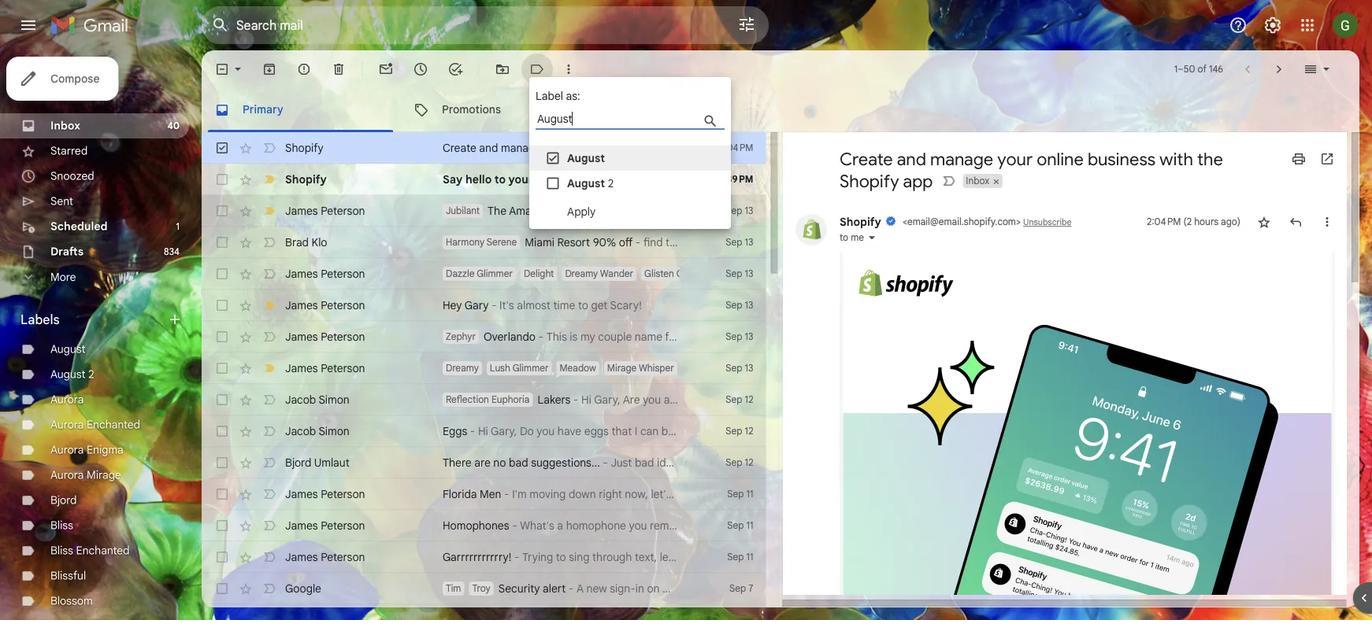Task type: vqa. For each thing, say whether or not it's contained in the screenshot.
Available.
no



Task type: describe. For each thing, give the bounding box(es) containing it.
jacob simon for eighth row from the bottom of the create and manage your online business with the shopify app main content
[[285, 393, 350, 407]]

peterson for 5th row from the top of the create and manage your online business with the shopify app main content
[[321, 299, 365, 312]]

unsubscribe
[[1023, 217, 1072, 228]]

serene
[[487, 237, 517, 249]]

august 2 inside labels navigation
[[50, 368, 94, 382]]

peterson for 12th row
[[321, 551, 365, 565]]

8 row from the top
[[202, 416, 766, 448]]

james peterson for 12th row
[[285, 551, 365, 565]]

sep 12 for there are no bad suggestions... - just bad ideas
[[726, 457, 754, 469]]

advanced search options image
[[731, 9, 763, 40]]

as:
[[566, 89, 581, 103]]

older image
[[1272, 61, 1288, 77]]

alert
[[543, 582, 566, 596]]

that
[[612, 425, 632, 439]]

there are no bad suggestions... - just bad ideas
[[443, 456, 684, 470]]

euphoria
[[492, 394, 530, 406]]

eggs
[[584, 425, 609, 439]]

have
[[558, 425, 582, 439]]

peterson for 12th row from the bottom
[[321, 204, 365, 218]]

1 glisten from the left
[[645, 268, 674, 280]]

2 horizontal spatial to
[[840, 232, 848, 244]]

sep 13 for -
[[726, 331, 754, 343]]

simon for eighth row from the bottom of the create and manage your online business with the shopify app main content
[[319, 393, 350, 407]]

3 sep 11 from the top
[[728, 552, 754, 564]]

no
[[494, 456, 506, 470]]

mirage whisper
[[607, 363, 674, 375]]

umlaut
[[314, 456, 350, 470]]

0 vertical spatial august 2
[[567, 177, 614, 190]]

shopify inc. image
[[796, 214, 827, 246]]

sep for row containing google
[[730, 584, 746, 595]]

inbox link
[[50, 119, 80, 133]]

in
[[694, 488, 703, 502]]

you down now,
[[629, 519, 647, 533]]

- right 'eggs'
[[470, 425, 475, 439]]

<
[[903, 216, 907, 228]]

- down meadow
[[574, 393, 579, 407]]

blissful link
[[50, 570, 86, 584]]

peterson for first the james peterson row from the bottom of the create and manage your online business with the shopify app main content
[[321, 362, 365, 375]]

report spam image
[[296, 61, 312, 77]]

2 glisten from the left
[[677, 268, 706, 280]]

moving
[[530, 488, 566, 502]]

couple
[[598, 330, 632, 344]]

snoozed link
[[50, 169, 94, 183]]

hours
[[1194, 216, 1219, 228]]

harmony serene miami resort 90% off -
[[446, 236, 644, 249]]

4 13 from the top
[[745, 300, 754, 312]]

men
[[480, 488, 502, 502]]

1 horizontal spatial business
[[1088, 148, 1156, 170]]

2:04 pm for 2:04 pm
[[720, 142, 754, 154]]

aurora for aurora link
[[50, 393, 84, 407]]

jacob for eighth row from the bottom of the create and manage your online business with the shopify app main content
[[285, 393, 316, 407]]

almost
[[517, 299, 551, 312]]

1 lakers from the left
[[538, 393, 571, 407]]

1 bad from the left
[[509, 456, 528, 470]]

let's
[[651, 488, 672, 502]]

florida
[[443, 488, 477, 502]]

harmony
[[446, 237, 485, 249]]

sep for 4th row from the bottom
[[728, 520, 744, 532]]

13 for dazzle glimmer
[[745, 268, 754, 280]]

bjord umlaut
[[285, 456, 350, 470]]

do
[[520, 425, 534, 439]]

right
[[599, 488, 622, 502]]

1 james peterson row from the top
[[202, 258, 900, 290]]

eggs
[[443, 425, 468, 439]]

- right off
[[636, 236, 641, 249]]

1 horizontal spatial hi
[[582, 393, 592, 407]]

sep for 5th row from the top of the create and manage your online business with the shopify app main content
[[726, 300, 743, 312]]

sep 11 for what's a homophone you remember from childhood?
[[728, 520, 754, 532]]

suggestions...
[[531, 456, 600, 470]]

aurora enchanted
[[50, 418, 140, 432]]

gary
[[465, 299, 489, 312]]

dreamy for dreamy
[[446, 363, 479, 375]]

lush
[[490, 363, 511, 375]]

security alert -
[[499, 582, 577, 596]]

1 horizontal spatial to
[[578, 299, 589, 312]]

drafts
[[50, 245, 84, 259]]

- left just
[[603, 456, 608, 470]]

james peterson for 6th row
[[285, 330, 365, 344]]

tab list containing primary
[[202, 88, 1360, 132]]

dreamy wander
[[565, 268, 634, 280]]

can
[[641, 425, 659, 439]]

aurora link
[[50, 393, 84, 407]]

0 horizontal spatial your
[[509, 173, 533, 186]]

jacob for seventh row from the bottom of the create and manage your online business with the shopify app main content
[[285, 425, 316, 439]]

bliss link
[[50, 519, 73, 533]]

40
[[167, 120, 180, 132]]

time
[[554, 299, 576, 312]]

homophone
[[566, 519, 626, 533]]

james peterson for tenth row from the top of the create and manage your online business with the shopify app main content
[[285, 488, 365, 502]]

down
[[569, 488, 596, 502]]

0 vertical spatial 2
[[608, 177, 614, 190]]

aurora enchanted link
[[50, 418, 140, 432]]

drafts link
[[50, 245, 84, 259]]

sep for tenth row from the top of the create and manage your online business with the shopify app main content
[[728, 489, 744, 501]]

just
[[611, 456, 632, 470]]

support image
[[1229, 16, 1248, 35]]

james for 12th row
[[285, 551, 318, 565]]

inbox button
[[963, 174, 991, 188]]

james for 12th row from the bottom
[[285, 204, 318, 218]]

reflection
[[446, 394, 489, 406]]

klo
[[312, 236, 327, 249]]

ideas
[[657, 456, 684, 470]]

move to image
[[495, 61, 511, 77]]

bjord for bjord link
[[50, 494, 77, 508]]

are
[[623, 393, 640, 407]]

brad
[[285, 236, 309, 249]]

hello
[[466, 173, 492, 186]]

archive image
[[262, 61, 277, 77]]

lush glimmer
[[490, 363, 549, 375]]

delete image
[[331, 61, 347, 77]]

1 horizontal spatial your
[[544, 141, 566, 155]]

snooze image
[[413, 61, 429, 77]]

sep for seventh row from the bottom of the create and manage your online business with the shopify app main content
[[726, 426, 743, 438]]

enigma
[[87, 444, 124, 457]]

you right do
[[537, 425, 555, 439]]

sep 13 for dreamy wander
[[726, 268, 754, 280]]

11 for i'm moving down right now, let's get in the newspaper!
[[747, 489, 754, 501]]

blissful
[[50, 570, 86, 584]]

0 horizontal spatial to
[[495, 173, 506, 186]]

james for first the james peterson row from the bottom of the create and manage your online business with the shopify app main content
[[285, 362, 318, 375]]

1 horizontal spatial create
[[840, 148, 893, 170]]

newspaper!
[[725, 488, 783, 502]]

aurora for aurora enchanted
[[50, 418, 84, 432]]

florida men - i'm moving down right now, let's get in the newspaper!
[[443, 488, 783, 502]]

remember
[[650, 519, 702, 533]]

sep for 6th row
[[726, 331, 743, 343]]

dreamy for dreamy wander
[[565, 268, 598, 280]]

bliss for bliss link
[[50, 519, 73, 533]]

enchanted for bliss enchanted
[[76, 545, 130, 558]]

shopify down primary tab
[[285, 141, 324, 155]]

12 for eggs - hi gary, do you have eggs that i can borrow?
[[745, 426, 754, 438]]

labels image
[[530, 61, 545, 77]]

14 row from the top
[[202, 605, 766, 621]]

james peterson for 1st the james peterson row
[[285, 267, 365, 281]]

starred link
[[50, 144, 88, 158]]

glisten glisten
[[645, 268, 706, 280]]

1 horizontal spatial gary,
[[594, 393, 621, 407]]

row containing google
[[202, 574, 766, 605]]

mirage inside create and manage your online business with the shopify app main content
[[607, 363, 637, 375]]

search mail image
[[206, 11, 235, 39]]

unsubscribe link
[[1023, 217, 1072, 228]]

2 horizontal spatial the
[[1197, 148, 1223, 170]]

Label-as menu open text field
[[536, 110, 755, 130]]

garrrrrrrrrrry!
[[443, 551, 512, 565]]

starred
[[50, 144, 88, 158]]

jubilant the amazing jim-petey: escape extraordanaire sep 13
[[446, 204, 754, 218]]

jacob simon for seventh row from the bottom of the create and manage your online business with the shopify app main content
[[285, 425, 350, 439]]

2:04 pm (2 hours ago) cell
[[1147, 214, 1241, 230]]

bjord link
[[50, 494, 77, 508]]

Search mail text field
[[236, 17, 693, 33]]

3 sep 13 from the top
[[726, 300, 754, 312]]

james for 1st the james peterson row
[[285, 267, 318, 281]]

this
[[547, 330, 567, 344]]

glimmer for dazzle glimmer
[[477, 268, 513, 280]]

shopify logo image
[[851, 260, 961, 307]]

google
[[285, 582, 321, 596]]

7 row from the top
[[202, 385, 766, 416]]

peterson for 1st the james peterson row
[[321, 267, 365, 281]]

amazing
[[509, 204, 553, 218]]

tim
[[446, 584, 461, 595]]

the
[[488, 204, 507, 218]]

and inside row
[[479, 141, 498, 155]]

fan?
[[709, 393, 731, 407]]

2 james peterson row from the top
[[202, 353, 766, 385]]



Task type: locate. For each thing, give the bounding box(es) containing it.
1 vertical spatial sep 11
[[728, 520, 754, 532]]

james peterson row up reflection
[[202, 353, 766, 385]]

1 vertical spatial hi
[[478, 425, 488, 439]]

glisten
[[645, 268, 674, 280], [677, 268, 706, 280]]

you right for
[[683, 330, 701, 344]]

sep 11 up sep 7
[[728, 552, 754, 564]]

0 horizontal spatial 2:04 pm
[[720, 142, 754, 154]]

apply
[[567, 205, 596, 219]]

1 sep 12 from the top
[[726, 394, 754, 406]]

and up <
[[897, 148, 926, 170]]

inbox for inbox button
[[966, 175, 990, 187]]

0 horizontal spatial and
[[479, 141, 498, 155]]

1 vertical spatial to
[[840, 232, 848, 244]]

1 12 from the top
[[745, 394, 754, 406]]

0 horizontal spatial dreamy
[[446, 363, 479, 375]]

None search field
[[202, 6, 769, 44]]

row containing brad klo
[[202, 227, 766, 258]]

blossom
[[50, 595, 93, 609]]

you right are
[[643, 393, 661, 407]]

james peterson row down 'harmony serene miami resort 90% off -'
[[202, 258, 900, 290]]

aurora for aurora mirage
[[50, 469, 84, 483]]

manage inside row
[[501, 141, 541, 155]]

enchanted up blissful link
[[76, 545, 130, 558]]

aurora up bjord link
[[50, 469, 84, 483]]

sep 12 for eggs - hi gary, do you have eggs that i can borrow?
[[726, 426, 754, 438]]

create and manage your online business with the shopify app
[[443, 141, 752, 155], [840, 148, 1223, 192]]

2 james from the top
[[285, 267, 318, 281]]

gary,
[[594, 393, 621, 407], [491, 425, 517, 439]]

is
[[570, 330, 578, 344]]

label as:
[[536, 89, 581, 103]]

2 vertical spatial sep 11
[[728, 552, 754, 564]]

1 horizontal spatial dreamy
[[565, 268, 598, 280]]

row down gary
[[202, 322, 766, 353]]

3 11 from the top
[[747, 552, 754, 564]]

3 aurora from the top
[[50, 444, 84, 457]]

1 vertical spatial a
[[557, 519, 564, 533]]

create and manage your online business with the shopify app inside row
[[443, 141, 752, 155]]

your up >
[[997, 148, 1033, 170]]

3 james peterson from the top
[[285, 299, 365, 312]]

11
[[747, 489, 754, 501], [747, 520, 754, 532], [747, 552, 754, 564]]

dreamy down resort
[[565, 268, 598, 280]]

promotions tab
[[401, 88, 600, 132]]

now,
[[625, 488, 648, 502]]

james peterson for 5th row from the top of the create and manage your online business with the shopify app main content
[[285, 299, 365, 312]]

shopify up brad klo
[[285, 173, 327, 186]]

4 aurora from the top
[[50, 469, 84, 483]]

1 vertical spatial 2:04 pm
[[1147, 216, 1181, 228]]

mirage down enigma
[[87, 469, 121, 483]]

row up men
[[202, 448, 766, 479]]

inbox right not important switch
[[966, 175, 990, 187]]

peterson
[[321, 204, 365, 218], [321, 267, 365, 281], [321, 299, 365, 312], [321, 330, 365, 344], [321, 362, 365, 375], [321, 488, 365, 502], [321, 519, 365, 533], [321, 551, 365, 565]]

row down men
[[202, 511, 787, 542]]

(2
[[1184, 216, 1192, 228]]

1 horizontal spatial bad
[[635, 456, 654, 470]]

sep 11 for i'm moving down right now, let's get in the newspaper!
[[728, 489, 754, 501]]

1 vertical spatial glimmer
[[513, 363, 549, 375]]

james peterson for 12th row from the bottom
[[285, 204, 365, 218]]

your left the store at the top of page
[[509, 173, 533, 186]]

- right the alert
[[569, 582, 574, 596]]

there
[[443, 456, 472, 470]]

labels heading
[[20, 312, 167, 328]]

1 sep 11 from the top
[[728, 489, 754, 501]]

9 row from the top
[[202, 448, 766, 479]]

1 vertical spatial sep 12
[[726, 426, 754, 438]]

miami
[[525, 236, 555, 249]]

glimmer right the lush
[[513, 363, 549, 375]]

1 bliss from the top
[[50, 519, 73, 533]]

3 sep 12 from the top
[[726, 457, 754, 469]]

5 james from the top
[[285, 362, 318, 375]]

august
[[567, 151, 605, 165], [567, 177, 605, 190], [50, 343, 85, 357], [50, 368, 85, 382]]

bliss down bliss link
[[50, 545, 73, 558]]

0 vertical spatial jacob
[[285, 393, 316, 407]]

13 for zephyr
[[745, 331, 754, 343]]

sep 13 for meadow
[[726, 363, 754, 375]]

1 horizontal spatial 2
[[608, 177, 614, 190]]

a right what's
[[557, 519, 564, 533]]

0 horizontal spatial a
[[557, 519, 564, 533]]

5 peterson from the top
[[321, 362, 365, 375]]

resort
[[557, 236, 590, 249]]

business inside create and manage your online business with the shopify app link
[[602, 141, 646, 155]]

1 vertical spatial bliss
[[50, 545, 73, 558]]

online inside row
[[569, 141, 599, 155]]

manage up not important switch
[[930, 148, 993, 170]]

1:39 pm
[[720, 174, 754, 186]]

2:04 pm for 2:04 pm (2 hours ago)
[[1147, 216, 1181, 228]]

0 vertical spatial gary,
[[594, 393, 621, 407]]

to me
[[840, 232, 864, 244]]

create
[[443, 141, 477, 155], [840, 148, 893, 170]]

app up 1:39 pm
[[733, 141, 752, 155]]

0 horizontal spatial with
[[649, 141, 670, 155]]

2 peterson from the top
[[321, 267, 365, 281]]

0 horizontal spatial online
[[569, 141, 599, 155]]

2 sep 12 from the top
[[726, 426, 754, 438]]

7 james peterson from the top
[[285, 519, 365, 533]]

scary!
[[610, 299, 642, 312]]

jacob simon
[[285, 393, 350, 407], [285, 425, 350, 439]]

snoozed
[[50, 169, 94, 183]]

main menu image
[[19, 16, 38, 35]]

more image
[[561, 61, 577, 77]]

simon for seventh row from the bottom of the create and manage your online business with the shopify app main content
[[319, 425, 350, 439]]

row down the dazzle glimmer
[[202, 290, 766, 322]]

0 vertical spatial bliss
[[50, 519, 73, 533]]

with down label-as menu open text field
[[649, 141, 670, 155]]

0 vertical spatial enchanted
[[87, 418, 140, 432]]

1 horizontal spatial bjord
[[285, 456, 312, 470]]

to left me
[[840, 232, 848, 244]]

primary tab
[[202, 88, 400, 132]]

1 simon from the top
[[319, 393, 350, 407]]

0 vertical spatial sep 11
[[728, 489, 754, 501]]

i'm
[[512, 488, 527, 502]]

2 james peterson from the top
[[285, 267, 365, 281]]

add to tasks image
[[448, 61, 463, 77]]

1 vertical spatial jacob
[[285, 425, 316, 439]]

1 horizontal spatial inbox
[[966, 175, 990, 187]]

- left it's on the left
[[492, 299, 497, 312]]

your
[[544, 141, 566, 155], [997, 148, 1033, 170], [509, 173, 533, 186]]

lakers left fan?
[[673, 393, 706, 407]]

8 james from the top
[[285, 551, 318, 565]]

2 horizontal spatial your
[[997, 148, 1033, 170]]

extraordanaire
[[651, 204, 724, 218]]

0 horizontal spatial mirage
[[87, 469, 121, 483]]

homophones - what's a homophone you remember from childhood?
[[443, 519, 787, 533]]

overlando
[[484, 330, 536, 344]]

1 james from the top
[[285, 204, 318, 218]]

2 up aurora enchanted link in the bottom of the page
[[88, 368, 94, 382]]

1 horizontal spatial with
[[1160, 148, 1193, 170]]

the down label-as menu open text field
[[673, 141, 689, 155]]

petey:
[[577, 204, 608, 218]]

row down troy
[[202, 605, 766, 621]]

0 horizontal spatial business
[[602, 141, 646, 155]]

2 vertical spatial 11
[[747, 552, 754, 564]]

row up hello
[[202, 132, 766, 164]]

store
[[536, 173, 564, 186]]

12 row from the top
[[202, 542, 766, 574]]

create and manage your online business with the shopify app link
[[443, 140, 752, 156]]

verified sender image
[[885, 216, 896, 227]]

not important switch
[[941, 173, 957, 189]]

settings image
[[1264, 16, 1283, 35]]

sep 11 up childhood?
[[728, 489, 754, 501]]

0 horizontal spatial gary,
[[491, 425, 517, 439]]

2 inside labels navigation
[[88, 368, 94, 382]]

0 horizontal spatial bjord
[[50, 494, 77, 508]]

promotions
[[442, 103, 501, 117]]

1 vertical spatial august 2
[[50, 368, 94, 382]]

< email@email.shopify.com >
[[903, 216, 1021, 228]]

with
[[649, 141, 670, 155], [1160, 148, 1193, 170]]

a
[[664, 393, 670, 407], [557, 519, 564, 533]]

aurora up aurora mirage
[[50, 444, 84, 457]]

1 vertical spatial dreamy
[[446, 363, 479, 375]]

1 jacob simon from the top
[[285, 393, 350, 407]]

lakers up have
[[538, 393, 571, 407]]

online up unsubscribe link
[[1037, 148, 1084, 170]]

me
[[851, 232, 864, 244]]

4 peterson from the top
[[321, 330, 365, 344]]

0 vertical spatial james peterson row
[[202, 258, 900, 290]]

row containing bjord umlaut
[[202, 448, 766, 479]]

glisten down the extraordanaire
[[677, 268, 706, 280]]

sep for eighth row from the bottom of the create and manage your online business with the shopify app main content
[[726, 394, 743, 406]]

1 horizontal spatial glisten
[[677, 268, 706, 280]]

1 horizontal spatial a
[[664, 393, 670, 407]]

row
[[202, 132, 766, 164], [202, 164, 766, 195], [202, 195, 766, 227], [202, 227, 766, 258], [202, 290, 766, 322], [202, 322, 766, 353], [202, 385, 766, 416], [202, 416, 766, 448], [202, 448, 766, 479], [202, 479, 783, 511], [202, 511, 787, 542], [202, 542, 766, 574], [202, 574, 766, 605], [202, 605, 766, 621]]

8 peterson from the top
[[321, 551, 365, 565]]

sep for row containing bjord umlaut
[[726, 457, 743, 469]]

0 horizontal spatial august 2
[[50, 368, 94, 382]]

bjord left umlaut in the left of the page
[[285, 456, 312, 470]]

bjord up bliss link
[[50, 494, 77, 508]]

james peterson row
[[202, 258, 900, 290], [202, 353, 766, 385]]

gmail image
[[50, 9, 136, 41]]

borrow?
[[662, 425, 703, 439]]

1
[[176, 221, 180, 233]]

0 horizontal spatial app
[[733, 141, 752, 155]]

6 13 from the top
[[745, 363, 754, 375]]

0 vertical spatial to
[[495, 173, 506, 186]]

1 horizontal spatial mirage
[[607, 363, 637, 375]]

toggle split pane mode image
[[1303, 61, 1319, 77]]

dreamy down zephyr
[[446, 363, 479, 375]]

- right the store at the top of page
[[566, 173, 572, 186]]

row down "no"
[[202, 479, 783, 511]]

inbox inside labels navigation
[[50, 119, 80, 133]]

0 vertical spatial 12
[[745, 394, 754, 406]]

get left "scary!" on the left of the page
[[591, 299, 608, 312]]

say hello to your store -
[[443, 173, 574, 186]]

wander
[[600, 268, 634, 280]]

inbox inside button
[[966, 175, 990, 187]]

2 12 from the top
[[745, 426, 754, 438]]

peterson for tenth row from the top of the create and manage your online business with the shopify app main content
[[321, 488, 365, 502]]

0 vertical spatial mirage
[[607, 363, 637, 375]]

are
[[475, 456, 491, 470]]

dazzle glimmer
[[446, 268, 513, 280]]

0 horizontal spatial create
[[443, 141, 477, 155]]

None checkbox
[[214, 61, 230, 77], [214, 203, 230, 219], [214, 266, 230, 282], [214, 329, 230, 345], [214, 361, 230, 377], [214, 455, 230, 471], [214, 487, 230, 503], [214, 550, 230, 566], [214, 582, 230, 597], [214, 61, 230, 77], [214, 203, 230, 219], [214, 266, 230, 282], [214, 329, 230, 345], [214, 361, 230, 377], [214, 455, 230, 471], [214, 487, 230, 503], [214, 550, 230, 566], [214, 582, 230, 597]]

2 jacob from the top
[[285, 425, 316, 439]]

create and manage your online business with the shopify app main content
[[202, 50, 1360, 621]]

8 james peterson from the top
[[285, 551, 365, 565]]

glisten right wander
[[645, 268, 674, 280]]

off
[[619, 236, 633, 249]]

2:04 pm left (2
[[1147, 216, 1181, 228]]

2 vertical spatial 12
[[745, 457, 754, 469]]

2 vertical spatial sep 12
[[726, 457, 754, 469]]

app
[[733, 141, 752, 155], [903, 170, 933, 192]]

peterson for 6th row
[[321, 330, 365, 344]]

11 for what's a homophone you remember from childhood?
[[747, 520, 754, 532]]

eggs - hi gary, do you have eggs that i can borrow?
[[443, 425, 703, 439]]

aurora for aurora enigma
[[50, 444, 84, 457]]

row down hello
[[202, 195, 766, 227]]

1 vertical spatial enchanted
[[76, 545, 130, 558]]

security
[[499, 582, 540, 596]]

0 vertical spatial bjord
[[285, 456, 312, 470]]

1 horizontal spatial lakers
[[673, 393, 706, 407]]

online down "as:"
[[569, 141, 599, 155]]

4 sep 13 from the top
[[726, 331, 754, 343]]

james for 6th row
[[285, 330, 318, 344]]

create inside row
[[443, 141, 477, 155]]

manage up say hello to your store -
[[501, 141, 541, 155]]

1 13 from the top
[[745, 205, 754, 217]]

james for tenth row from the top of the create and manage your online business with the shopify app main content
[[285, 488, 318, 502]]

bad
[[509, 456, 528, 470], [635, 456, 654, 470]]

bjord inside labels navigation
[[50, 494, 77, 508]]

lakers
[[538, 393, 571, 407], [673, 393, 706, 407]]

13 row from the top
[[202, 574, 766, 605]]

12 for there are no bad suggestions... - just bad ideas
[[745, 457, 754, 469]]

3 james from the top
[[285, 299, 318, 312]]

and
[[479, 141, 498, 155], [897, 148, 926, 170]]

2:04 pm up 1:39 pm
[[720, 142, 754, 154]]

tab list
[[202, 88, 1360, 132]]

bjord inside row
[[285, 456, 312, 470]]

james peterson
[[285, 204, 365, 218], [285, 267, 365, 281], [285, 299, 365, 312], [285, 330, 365, 344], [285, 362, 365, 375], [285, 488, 365, 502], [285, 519, 365, 533], [285, 551, 365, 565]]

james peterson for first the james peterson row from the bottom of the create and manage your online business with the shopify app main content
[[285, 362, 365, 375]]

the right "in" on the right of the page
[[705, 488, 722, 502]]

shopify up verified sender 'icon'
[[840, 170, 899, 192]]

0 vertical spatial glimmer
[[477, 268, 513, 280]]

with inside row
[[649, 141, 670, 155]]

more
[[50, 270, 76, 284]]

august 2 up "petey:"
[[567, 177, 614, 190]]

row up the
[[202, 164, 766, 195]]

- left i'm at the left of page
[[504, 488, 510, 502]]

6 james peterson from the top
[[285, 488, 365, 502]]

0 vertical spatial a
[[664, 393, 670, 407]]

app left not important switch
[[903, 170, 933, 192]]

jim-
[[555, 204, 577, 218]]

0 horizontal spatial inbox
[[50, 119, 80, 133]]

1 vertical spatial mirage
[[87, 469, 121, 483]]

>
[[1016, 216, 1021, 228]]

with up (2
[[1160, 148, 1193, 170]]

sep for 12th row
[[728, 552, 744, 564]]

0 vertical spatial simon
[[319, 393, 350, 407]]

11 up childhood?
[[747, 489, 754, 501]]

bad right just
[[635, 456, 654, 470]]

and up hello
[[479, 141, 498, 155]]

sep 12 down guys
[[726, 394, 754, 406]]

0 vertical spatial 2:04 pm
[[720, 142, 754, 154]]

meadow
[[560, 363, 596, 375]]

6 peterson from the top
[[321, 488, 365, 502]]

august link
[[50, 343, 85, 357]]

glimmer for lush glimmer
[[513, 363, 549, 375]]

james
[[285, 204, 318, 218], [285, 267, 318, 281], [285, 299, 318, 312], [285, 330, 318, 344], [285, 362, 318, 375], [285, 488, 318, 502], [285, 519, 318, 533], [285, 551, 318, 565]]

zephyr
[[446, 331, 476, 343]]

bliss for bliss enchanted
[[50, 545, 73, 558]]

aurora down 'august 2' link
[[50, 393, 84, 407]]

2:04 pm (2 hours ago)
[[1147, 216, 1241, 228]]

create and manage your online business with the shopify app down label-as menu open text field
[[443, 141, 752, 155]]

ago)
[[1221, 216, 1241, 228]]

hey gary - it's almost time to get scary!
[[443, 299, 642, 312]]

0 vertical spatial 11
[[747, 489, 754, 501]]

0 horizontal spatial create and manage your online business with the shopify app
[[443, 141, 752, 155]]

email@email.shopify.com
[[907, 216, 1016, 228]]

13 inside the jubilant the amazing jim-petey: escape extraordanaire sep 13
[[745, 205, 754, 217]]

6 james from the top
[[285, 488, 318, 502]]

shopify up me
[[840, 215, 881, 229]]

app inside create and manage your online business with the shopify app link
[[733, 141, 752, 155]]

3 row from the top
[[202, 195, 766, 227]]

- left this
[[539, 330, 544, 344]]

0 vertical spatial get
[[591, 299, 608, 312]]

sent link
[[50, 195, 73, 208]]

for
[[665, 330, 680, 344]]

scheduled
[[50, 220, 108, 234]]

2 vertical spatial to
[[578, 299, 589, 312]]

name
[[635, 330, 663, 344]]

7 peterson from the top
[[321, 519, 365, 533]]

11 row from the top
[[202, 511, 787, 542]]

3 13 from the top
[[745, 268, 754, 280]]

2 sep 13 from the top
[[726, 268, 754, 280]]

sep 11 down the 'newspaper!'
[[728, 520, 754, 532]]

the up "hours"
[[1197, 148, 1223, 170]]

say
[[443, 173, 463, 186]]

6 row from the top
[[202, 322, 766, 353]]

2 simon from the top
[[319, 425, 350, 439]]

2 jacob simon from the top
[[285, 425, 350, 439]]

1 sep 13 from the top
[[726, 237, 754, 249]]

None checkbox
[[214, 140, 230, 156], [214, 172, 230, 188], [214, 235, 230, 251], [214, 298, 230, 314], [214, 392, 230, 408], [214, 424, 230, 440], [214, 519, 230, 534], [214, 140, 230, 156], [214, 172, 230, 188], [214, 235, 230, 251], [214, 298, 230, 314], [214, 392, 230, 408], [214, 424, 230, 440], [214, 519, 230, 534]]

reflection euphoria lakers - hi gary, are you a lakers fan?
[[446, 393, 731, 407]]

mirage down couple
[[607, 363, 637, 375]]

0 horizontal spatial get
[[591, 299, 608, 312]]

1 vertical spatial bjord
[[50, 494, 77, 508]]

2 sep 11 from the top
[[728, 520, 754, 532]]

manage
[[501, 141, 541, 155], [930, 148, 993, 170]]

2 row from the top
[[202, 164, 766, 195]]

bliss down bjord link
[[50, 519, 73, 533]]

the
[[673, 141, 689, 155], [1197, 148, 1223, 170], [705, 488, 722, 502]]

hi down meadow
[[582, 393, 592, 407]]

1 vertical spatial 2
[[88, 368, 94, 382]]

sep 11
[[728, 489, 754, 501], [728, 520, 754, 532], [728, 552, 754, 564]]

2 13 from the top
[[745, 237, 754, 249]]

1 peterson from the top
[[321, 204, 365, 218]]

2 11 from the top
[[747, 520, 754, 532]]

1 horizontal spatial august 2
[[567, 177, 614, 190]]

1 horizontal spatial app
[[903, 170, 933, 192]]

3 peterson from the top
[[321, 299, 365, 312]]

11 up 7
[[747, 552, 754, 564]]

5 james peterson from the top
[[285, 362, 365, 375]]

my
[[581, 330, 596, 344]]

gary, left are
[[594, 393, 621, 407]]

james for 4th row from the bottom
[[285, 519, 318, 533]]

5 row from the top
[[202, 290, 766, 322]]

1 horizontal spatial and
[[897, 148, 926, 170]]

1 jacob from the top
[[285, 393, 316, 407]]

sep 12
[[726, 394, 754, 406], [726, 426, 754, 438], [726, 457, 754, 469]]

1 horizontal spatial get
[[675, 488, 691, 502]]

13 for harmony serene
[[745, 237, 754, 249]]

1 aurora from the top
[[50, 393, 84, 407]]

james for 5th row from the top of the create and manage your online business with the shopify app main content
[[285, 299, 318, 312]]

0 horizontal spatial bad
[[509, 456, 528, 470]]

0 horizontal spatial the
[[673, 141, 689, 155]]

1 vertical spatial 12
[[745, 426, 754, 438]]

1 vertical spatial get
[[675, 488, 691, 502]]

it's
[[500, 299, 514, 312]]

0 horizontal spatial glisten
[[645, 268, 674, 280]]

row up troy
[[202, 542, 766, 574]]

- up security
[[514, 551, 520, 565]]

delight
[[524, 268, 554, 280]]

peterson for 4th row from the bottom
[[321, 519, 365, 533]]

labels navigation
[[0, 50, 202, 621]]

james peterson for 4th row from the bottom
[[285, 519, 365, 533]]

1 horizontal spatial manage
[[930, 148, 993, 170]]

13 for dreamy
[[745, 363, 754, 375]]

sep for row containing brad klo
[[726, 237, 743, 249]]

sep 12 up the 'newspaper!'
[[726, 457, 754, 469]]

row down the garrrrrrrrrrry! -
[[202, 574, 766, 605]]

11 down the 'newspaper!'
[[747, 520, 754, 532]]

2 bliss from the top
[[50, 545, 73, 558]]

1 vertical spatial app
[[903, 170, 933, 192]]

august 2 link
[[50, 368, 94, 382]]

1 vertical spatial gary,
[[491, 425, 517, 439]]

row up the dazzle glimmer
[[202, 227, 766, 258]]

inbox up starred link
[[50, 119, 80, 133]]

bad right "no"
[[509, 456, 528, 470]]

1 11 from the top
[[747, 489, 754, 501]]

inbox for the inbox link
[[50, 119, 80, 133]]

7 james from the top
[[285, 519, 318, 533]]

hi right 'eggs'
[[478, 425, 488, 439]]

create up verified sender 'icon'
[[840, 148, 893, 170]]

1 horizontal spatial online
[[1037, 148, 1084, 170]]

sep 12 down fan?
[[726, 426, 754, 438]]

enchanted for aurora enchanted
[[87, 418, 140, 432]]

homophones
[[443, 519, 510, 533]]

1 james peterson from the top
[[285, 204, 365, 218]]

aurora mirage
[[50, 469, 121, 483]]

0 horizontal spatial lakers
[[538, 393, 571, 407]]

4 james peterson from the top
[[285, 330, 365, 344]]

compose
[[50, 72, 100, 86]]

Not starred checkbox
[[1256, 214, 1272, 230]]

1 horizontal spatial create and manage your online business with the shopify app
[[840, 148, 1223, 192]]

10 row from the top
[[202, 479, 783, 511]]

2 aurora from the top
[[50, 418, 84, 432]]

1 vertical spatial simon
[[319, 425, 350, 439]]

mirage inside labels navigation
[[87, 469, 121, 483]]

create and manage your online business with the shopify app up >
[[840, 148, 1223, 192]]

2:04 pm inside cell
[[1147, 216, 1181, 228]]

row up are
[[202, 416, 766, 448]]

0 vertical spatial dreamy
[[565, 268, 598, 280]]

shopify cell
[[840, 215, 1023, 229]]

your up the store at the top of page
[[544, 141, 566, 155]]

1 row from the top
[[202, 132, 766, 164]]

0 horizontal spatial hi
[[478, 425, 488, 439]]

1 vertical spatial jacob simon
[[285, 425, 350, 439]]

bjord for bjord umlaut
[[285, 456, 312, 470]]

- left what's
[[512, 519, 517, 533]]

get
[[591, 299, 608, 312], [675, 488, 691, 502]]

2:04 pm
[[720, 142, 754, 154], [1147, 216, 1181, 228]]

0 vertical spatial jacob simon
[[285, 393, 350, 407]]

0 vertical spatial inbox
[[50, 119, 80, 133]]

2:04 pm inside row
[[720, 142, 754, 154]]

1 horizontal spatial 2:04 pm
[[1147, 216, 1181, 228]]

august 2 down august 'link'
[[50, 368, 94, 382]]

a down whisper
[[664, 393, 670, 407]]

1 horizontal spatial the
[[705, 488, 722, 502]]

bjord
[[285, 456, 312, 470], [50, 494, 77, 508]]

0 vertical spatial sep 12
[[726, 394, 754, 406]]

1 vertical spatial inbox
[[966, 175, 990, 187]]

sep inside the jubilant the amazing jim-petey: escape extraordanaire sep 13
[[726, 205, 743, 217]]

get left "in" on the right of the page
[[675, 488, 691, 502]]

5 sep 13 from the top
[[726, 363, 754, 375]]

shopify up 1:39 pm
[[692, 141, 730, 155]]

to right time
[[578, 299, 589, 312]]

to right hello
[[495, 173, 506, 186]]

5 13 from the top
[[745, 331, 754, 343]]

4 row from the top
[[202, 227, 766, 258]]

4 james from the top
[[285, 330, 318, 344]]

0 horizontal spatial 2
[[88, 368, 94, 382]]

bliss
[[50, 519, 73, 533], [50, 545, 73, 558]]

escape
[[611, 204, 648, 218]]

to
[[495, 173, 506, 186], [840, 232, 848, 244], [578, 299, 589, 312]]

3 12 from the top
[[745, 457, 754, 469]]

2 bad from the left
[[635, 456, 654, 470]]

row down the lush
[[202, 385, 766, 416]]

2 lakers from the left
[[673, 393, 706, 407]]



